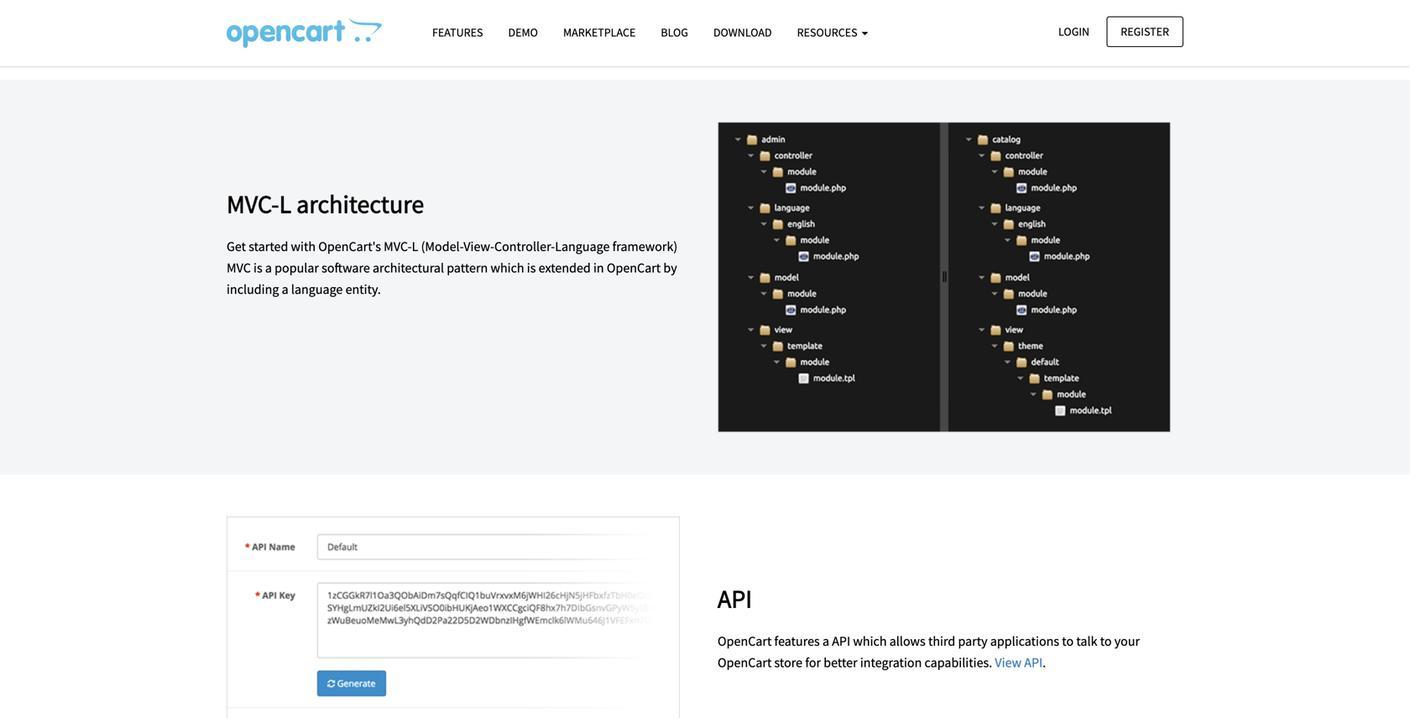 Task type: describe. For each thing, give the bounding box(es) containing it.
0 horizontal spatial l
[[279, 188, 292, 219]]

software
[[322, 259, 370, 276]]

marketplace for third-party extensions image
[[227, 0, 775, 38]]

talk
[[1077, 633, 1098, 649]]

register
[[1121, 24, 1170, 39]]

capabilities.
[[925, 654, 993, 671]]

(model-
[[421, 238, 464, 255]]

architecture
[[297, 188, 424, 219]]

.
[[1043, 654, 1047, 671]]

with
[[291, 238, 316, 255]]

blog link
[[649, 18, 701, 47]]

features link
[[420, 18, 496, 47]]

0 vertical spatial mvc-
[[227, 188, 279, 219]]

language
[[291, 281, 343, 298]]

2 to from the left
[[1101, 633, 1112, 649]]

marketplace
[[563, 25, 636, 40]]

view api link
[[996, 654, 1043, 671]]

opencart features a api which allows third party applications to talk to your opencart store for better integration capabilities.
[[718, 633, 1141, 671]]

blog
[[661, 25, 689, 40]]

allows
[[890, 633, 926, 649]]

third
[[929, 633, 956, 649]]

language
[[555, 238, 610, 255]]

mvc
[[227, 259, 251, 276]]

pattern
[[447, 259, 488, 276]]

download
[[714, 25, 772, 40]]

which inside opencart features a api which allows third party applications to talk to your opencart store for better integration capabilities.
[[854, 633, 887, 649]]

entity.
[[346, 281, 381, 298]]

integration
[[861, 654, 922, 671]]

opencart inside get started with opencart's mvc-l (model-view-controller-language framework) mvc is a popular software architectural pattern which is extended in opencart by including a language entity.
[[607, 259, 661, 276]]

by
[[664, 259, 677, 276]]

mvc-l architecture
[[227, 188, 424, 219]]

view api .
[[996, 654, 1047, 671]]

features
[[775, 633, 820, 649]]

1 to from the left
[[1063, 633, 1074, 649]]



Task type: locate. For each thing, give the bounding box(es) containing it.
api inside opencart features a api which allows third party applications to talk to your opencart store for better integration capabilities.
[[832, 633, 851, 649]]

login link
[[1045, 16, 1104, 47]]

features
[[432, 25, 483, 40]]

0 vertical spatial opencart
[[607, 259, 661, 276]]

mvc- up started
[[227, 188, 279, 219]]

opencart - features image
[[227, 18, 382, 48]]

including
[[227, 281, 279, 298]]

api image
[[227, 516, 680, 718]]

to right talk
[[1101, 633, 1112, 649]]

a inside opencart features a api which allows third party applications to talk to your opencart store for better integration capabilities.
[[823, 633, 830, 649]]

2 vertical spatial opencart
[[718, 654, 772, 671]]

1 horizontal spatial is
[[527, 259, 536, 276]]

1 vertical spatial api
[[832, 633, 851, 649]]

resources link
[[785, 18, 881, 47]]

0 horizontal spatial mvc-
[[227, 188, 279, 219]]

view
[[996, 654, 1022, 671]]

2 horizontal spatial api
[[1025, 654, 1043, 671]]

1 horizontal spatial api
[[832, 633, 851, 649]]

store
[[775, 654, 803, 671]]

1 vertical spatial l
[[412, 238, 419, 255]]

l inside get started with opencart's mvc-l (model-view-controller-language framework) mvc is a popular software architectural pattern which is extended in opencart by including a language entity.
[[412, 238, 419, 255]]

0 vertical spatial l
[[279, 188, 292, 219]]

opencart down "framework)" on the top left of page
[[607, 259, 661, 276]]

demo
[[509, 25, 538, 40]]

which
[[491, 259, 525, 276], [854, 633, 887, 649]]

register link
[[1107, 16, 1184, 47]]

is
[[254, 259, 263, 276], [527, 259, 536, 276]]

api
[[718, 583, 753, 614], [832, 633, 851, 649], [1025, 654, 1043, 671]]

opencart
[[607, 259, 661, 276], [718, 633, 772, 649], [718, 654, 772, 671]]

mvc- inside get started with opencart's mvc-l (model-view-controller-language framework) mvc is a popular software architectural pattern which is extended in opencart by including a language entity.
[[384, 238, 412, 255]]

in
[[594, 259, 604, 276]]

mvc-
[[227, 188, 279, 219], [384, 238, 412, 255]]

opencart left the store
[[718, 654, 772, 671]]

a down started
[[265, 259, 272, 276]]

mvc- up architectural
[[384, 238, 412, 255]]

opencart's
[[319, 238, 381, 255]]

marketplace link
[[551, 18, 649, 47]]

download link
[[701, 18, 785, 47]]

better
[[824, 654, 858, 671]]

0 horizontal spatial api
[[718, 583, 753, 614]]

to left talk
[[1063, 633, 1074, 649]]

1 vertical spatial opencart
[[718, 633, 772, 649]]

0 vertical spatial which
[[491, 259, 525, 276]]

a down popular
[[282, 281, 289, 298]]

resources
[[798, 25, 860, 40]]

l up architectural
[[412, 238, 419, 255]]

which inside get started with opencart's mvc-l (model-view-controller-language framework) mvc is a popular software architectural pattern which is extended in opencart by including a language entity.
[[491, 259, 525, 276]]

2 vertical spatial a
[[823, 633, 830, 649]]

is right mvc in the left top of the page
[[254, 259, 263, 276]]

which up integration
[[854, 633, 887, 649]]

1 horizontal spatial l
[[412, 238, 419, 255]]

a up better
[[823, 633, 830, 649]]

a
[[265, 259, 272, 276], [282, 281, 289, 298], [823, 633, 830, 649]]

0 vertical spatial api
[[718, 583, 753, 614]]

architectural
[[373, 259, 444, 276]]

your
[[1115, 633, 1141, 649]]

applications
[[991, 633, 1060, 649]]

which down controller-
[[491, 259, 525, 276]]

1 horizontal spatial which
[[854, 633, 887, 649]]

view-
[[464, 238, 495, 255]]

get started with opencart's mvc-l (model-view-controller-language framework) mvc is a popular software architectural pattern which is extended in opencart by including a language entity.
[[227, 238, 678, 298]]

1 horizontal spatial a
[[282, 281, 289, 298]]

0 vertical spatial a
[[265, 259, 272, 276]]

1 horizontal spatial to
[[1101, 633, 1112, 649]]

2 is from the left
[[527, 259, 536, 276]]

get
[[227, 238, 246, 255]]

1 horizontal spatial mvc-
[[384, 238, 412, 255]]

opencart left features
[[718, 633, 772, 649]]

0 horizontal spatial to
[[1063, 633, 1074, 649]]

extended
[[539, 259, 591, 276]]

is down controller-
[[527, 259, 536, 276]]

party
[[959, 633, 988, 649]]

0 horizontal spatial a
[[265, 259, 272, 276]]

started
[[249, 238, 288, 255]]

1 vertical spatial which
[[854, 633, 887, 649]]

login
[[1059, 24, 1090, 39]]

controller-
[[495, 238, 555, 255]]

0 horizontal spatial is
[[254, 259, 263, 276]]

mvc-l architecture image
[[718, 122, 1172, 432]]

1 vertical spatial mvc-
[[384, 238, 412, 255]]

to
[[1063, 633, 1074, 649], [1101, 633, 1112, 649]]

1 vertical spatial a
[[282, 281, 289, 298]]

2 horizontal spatial a
[[823, 633, 830, 649]]

l up started
[[279, 188, 292, 219]]

for
[[806, 654, 821, 671]]

2 vertical spatial api
[[1025, 654, 1043, 671]]

l
[[279, 188, 292, 219], [412, 238, 419, 255]]

0 horizontal spatial which
[[491, 259, 525, 276]]

demo link
[[496, 18, 551, 47]]

popular
[[275, 259, 319, 276]]

1 is from the left
[[254, 259, 263, 276]]

framework)
[[613, 238, 678, 255]]



Task type: vqa. For each thing, say whether or not it's contained in the screenshot.
Unlimited Products
no



